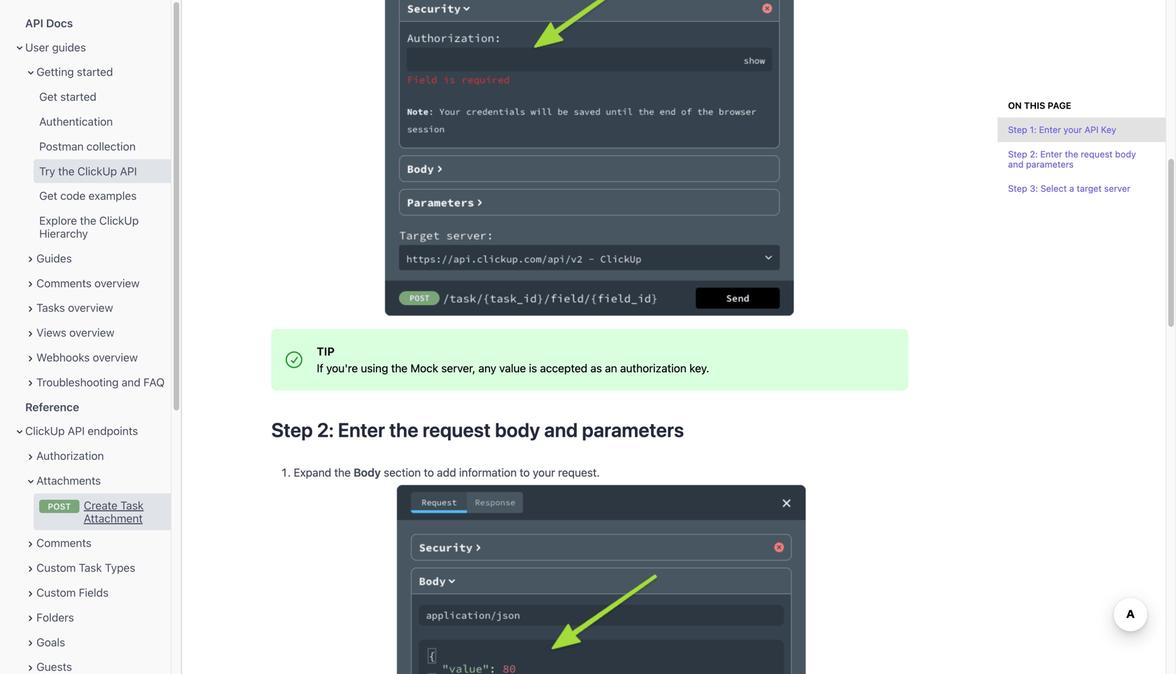Task type: vqa. For each thing, say whether or not it's contained in the screenshot.
second Dashboards 'button' from left
no



Task type: describe. For each thing, give the bounding box(es) containing it.
comments overview
[[36, 276, 140, 290]]

tip if you're using the mock server, any value is accepted as an authorization key.
[[317, 345, 709, 375]]

the right try at left top
[[58, 164, 75, 178]]

section
[[384, 466, 421, 479]]

attachments
[[36, 474, 101, 487]]

1 to from the left
[[424, 466, 434, 479]]

2 to from the left
[[520, 466, 530, 479]]

task for types
[[79, 561, 102, 575]]

troubleshooting
[[36, 376, 119, 389]]

troubleshooting and faq
[[36, 376, 165, 389]]

try the clickup api
[[39, 164, 137, 178]]

if
[[317, 361, 323, 375]]

the up "section"
[[389, 418, 418, 441]]

authentication link
[[0, 110, 171, 134]]

step 3: select a target server
[[1008, 183, 1130, 194]]

postman collection link
[[0, 134, 171, 158]]

views
[[36, 326, 66, 339]]

the inside "step 2: enter the request body and parameters"
[[1065, 149, 1078, 159]]

custom task types
[[36, 561, 135, 575]]

fields
[[79, 586, 109, 599]]

is
[[529, 361, 537, 375]]

collection
[[87, 140, 136, 153]]

getting
[[36, 65, 74, 79]]

clickup api endpoints
[[25, 424, 138, 438]]

on this page
[[1008, 100, 1071, 111]]

step 2: enter the request body and parameters link
[[998, 142, 1166, 177]]

comments for comments overview
[[36, 276, 92, 290]]

key
[[1101, 124, 1116, 135]]

expand the body section to add information to your request.
[[294, 466, 600, 479]]

step up "expand"
[[271, 418, 313, 441]]

select
[[1041, 183, 1067, 194]]

target
[[1077, 183, 1102, 194]]

faq
[[143, 376, 165, 389]]

create
[[84, 499, 117, 512]]

this
[[1024, 100, 1045, 111]]

code
[[60, 189, 86, 203]]

custom fields
[[36, 586, 109, 599]]

tasks
[[36, 301, 65, 315]]

clickup for api
[[77, 164, 117, 178]]

webhooks overview
[[36, 351, 138, 364]]

0 horizontal spatial and
[[122, 376, 141, 389]]

request inside "step 2: enter the request body and parameters"
[[1081, 149, 1113, 159]]

step for step 1: enter your api key link
[[1008, 124, 1027, 135]]

getting started
[[36, 65, 113, 79]]

post
[[48, 502, 71, 511]]

views overview
[[36, 326, 114, 339]]

1 vertical spatial your
[[533, 466, 555, 479]]

folders
[[36, 611, 74, 624]]

an
[[605, 361, 617, 375]]

1 horizontal spatial your
[[1064, 124, 1082, 135]]

api inside "link"
[[120, 164, 137, 178]]

overview for views overview
[[69, 326, 114, 339]]

screenshot of the security section of the try it modal. image
[[383, 0, 797, 318]]

as
[[590, 361, 602, 375]]

enter for step 2: enter the request body and parameters "link"
[[1040, 149, 1062, 159]]

value
[[499, 361, 526, 375]]

tasks overview
[[36, 301, 113, 315]]

api up user
[[25, 16, 43, 30]]

3:
[[1030, 183, 1038, 194]]

server
[[1104, 183, 1130, 194]]

the left body
[[334, 466, 351, 479]]

0 horizontal spatial body
[[495, 418, 540, 441]]

using
[[361, 361, 388, 375]]

try the clickup api link
[[0, 159, 171, 183]]

1 vertical spatial 2:
[[317, 418, 334, 441]]

information
[[459, 466, 517, 479]]

explore the clickup hierarchy link
[[0, 209, 171, 246]]

get started link
[[0, 85, 171, 109]]

examples
[[89, 189, 137, 203]]

explore
[[39, 214, 77, 227]]

authorization
[[36, 449, 104, 463]]

endpoints
[[88, 424, 138, 438]]

webhooks
[[36, 351, 90, 364]]

1 vertical spatial parameters
[[582, 418, 684, 441]]

create task attachment
[[84, 499, 144, 525]]

guests
[[36, 660, 72, 674]]

api up authorization
[[68, 424, 85, 438]]



Task type: locate. For each thing, give the bounding box(es) containing it.
step 1: enter your api key link
[[998, 118, 1166, 142]]

clickup up get code examples
[[77, 164, 117, 178]]

user
[[25, 41, 49, 54]]

custom up folders
[[36, 586, 76, 599]]

0 horizontal spatial parameters
[[582, 418, 684, 441]]

0 vertical spatial request
[[1081, 149, 1113, 159]]

1 vertical spatial custom
[[36, 586, 76, 599]]

parameters
[[1026, 159, 1074, 169], [582, 418, 684, 441]]

1 comments from the top
[[36, 276, 92, 290]]

on
[[1008, 100, 1022, 111]]

custom
[[36, 561, 76, 575], [36, 586, 76, 599]]

enter right 1:
[[1039, 124, 1061, 135]]

overview
[[94, 276, 140, 290], [68, 301, 113, 315], [69, 326, 114, 339], [93, 351, 138, 364]]

step 2: enter the request body and parameters inside step 2: enter the request body and parameters "link"
[[1008, 149, 1136, 169]]

2 comments from the top
[[36, 536, 92, 550]]

1 horizontal spatial parameters
[[1026, 159, 1074, 169]]

1 horizontal spatial step 2: enter the request body and parameters
[[1008, 149, 1136, 169]]

attachment
[[84, 512, 143, 525]]

your
[[1064, 124, 1082, 135], [533, 466, 555, 479]]

clickup for hierarchy
[[99, 214, 139, 227]]

api up examples
[[120, 164, 137, 178]]

task
[[120, 499, 144, 512], [79, 561, 102, 575]]

docs
[[46, 16, 73, 30]]

overview up webhooks overview
[[69, 326, 114, 339]]

1 get from the top
[[39, 90, 57, 103]]

and left faq
[[122, 376, 141, 389]]

2: up "expand"
[[317, 418, 334, 441]]

types
[[105, 561, 135, 575]]

body
[[354, 466, 381, 479]]

comments
[[36, 276, 92, 290], [36, 536, 92, 550]]

step 3: select a target server link
[[998, 177, 1166, 201]]

clickup
[[77, 164, 117, 178], [99, 214, 139, 227], [25, 424, 65, 438]]

2 get from the top
[[39, 189, 57, 203]]

0 vertical spatial custom
[[36, 561, 76, 575]]

explore the clickup hierarchy
[[39, 214, 139, 240]]

2 horizontal spatial and
[[1008, 159, 1024, 169]]

1 vertical spatial step 2: enter the request body and parameters
[[271, 418, 684, 441]]

body
[[1115, 149, 1136, 159], [495, 418, 540, 441]]

any
[[478, 361, 496, 375]]

custom up custom fields
[[36, 561, 76, 575]]

2:
[[1030, 149, 1038, 159], [317, 418, 334, 441]]

2 vertical spatial clickup
[[25, 424, 65, 438]]

authorization
[[620, 361, 687, 375]]

0 vertical spatial clickup
[[77, 164, 117, 178]]

get code examples
[[39, 189, 137, 203]]

request down key at top
[[1081, 149, 1113, 159]]

enter inside "step 2: enter the request body and parameters"
[[1040, 149, 1062, 159]]

to
[[424, 466, 434, 479], [520, 466, 530, 479]]

0 vertical spatial task
[[120, 499, 144, 512]]

overview up 'tasks overview'
[[94, 276, 140, 290]]

0 horizontal spatial your
[[533, 466, 555, 479]]

task inside create task attachment
[[120, 499, 144, 512]]

started
[[77, 65, 113, 79], [60, 90, 96, 103]]

server,
[[441, 361, 475, 375]]

to left add
[[424, 466, 434, 479]]

1 vertical spatial task
[[79, 561, 102, 575]]

overview up "troubleshooting and faq"
[[93, 351, 138, 364]]

step 2: enter the request body and parameters
[[1008, 149, 1136, 169], [271, 418, 684, 441]]

guides
[[36, 252, 72, 265]]

your down 'page'
[[1064, 124, 1082, 135]]

comments for comments
[[36, 536, 92, 550]]

and inside "step 2: enter the request body and parameters"
[[1008, 159, 1024, 169]]

enter up body
[[338, 418, 385, 441]]

get
[[39, 90, 57, 103], [39, 189, 57, 203]]

the down step 1: enter your api key link
[[1065, 149, 1078, 159]]

overview for tasks overview
[[68, 301, 113, 315]]

1 vertical spatial request
[[423, 418, 491, 441]]

0 horizontal spatial 2:
[[317, 418, 334, 441]]

0 horizontal spatial to
[[424, 466, 434, 479]]

request
[[1081, 149, 1113, 159], [423, 418, 491, 441]]

comments up custom task types
[[36, 536, 92, 550]]

mock
[[410, 361, 438, 375]]

custom for custom task types
[[36, 561, 76, 575]]

0 horizontal spatial request
[[423, 418, 491, 441]]

page
[[1048, 100, 1071, 111]]

screenshot of the body section of the try it modal. image
[[395, 484, 807, 674]]

get code examples link
[[0, 184, 171, 208]]

1 custom from the top
[[36, 561, 76, 575]]

get for get started
[[39, 90, 57, 103]]

try
[[39, 164, 55, 178]]

task right create
[[120, 499, 144, 512]]

step inside step 1: enter your api key link
[[1008, 124, 1027, 135]]

api
[[25, 16, 43, 30], [1085, 124, 1099, 135], [120, 164, 137, 178], [68, 424, 85, 438]]

1 vertical spatial enter
[[1040, 149, 1062, 159]]

add
[[437, 466, 456, 479]]

api left key at top
[[1085, 124, 1099, 135]]

0 vertical spatial body
[[1115, 149, 1136, 159]]

authentication
[[39, 115, 113, 128]]

1 vertical spatial get
[[39, 189, 57, 203]]

a
[[1069, 183, 1074, 194]]

accepted
[[540, 361, 588, 375]]

overview for comments overview
[[94, 276, 140, 290]]

1 horizontal spatial 2:
[[1030, 149, 1038, 159]]

body down key at top
[[1115, 149, 1136, 159]]

overview for webhooks overview
[[93, 351, 138, 364]]

you're
[[326, 361, 358, 375]]

started for get started
[[60, 90, 96, 103]]

1:
[[1030, 124, 1037, 135]]

enter
[[1039, 124, 1061, 135], [1040, 149, 1062, 159], [338, 418, 385, 441]]

clickup down examples
[[99, 214, 139, 227]]

0 horizontal spatial task
[[79, 561, 102, 575]]

api docs
[[25, 16, 73, 30]]

overview down comments overview
[[68, 301, 113, 315]]

step 1: enter your api key
[[1008, 124, 1116, 135]]

0 vertical spatial step 2: enter the request body and parameters
[[1008, 149, 1136, 169]]

2 custom from the top
[[36, 586, 76, 599]]

the down get code examples
[[80, 214, 96, 227]]

started up authentication at the top
[[60, 90, 96, 103]]

1 horizontal spatial and
[[544, 418, 578, 441]]

1 horizontal spatial body
[[1115, 149, 1136, 159]]

2 vertical spatial enter
[[338, 418, 385, 441]]

the inside explore the clickup hierarchy
[[80, 214, 96, 227]]

started inside get started link
[[60, 90, 96, 103]]

parameters up select at the right top of the page
[[1026, 159, 1074, 169]]

clickup inside "link"
[[77, 164, 117, 178]]

parameters inside "step 2: enter the request body and parameters"
[[1026, 159, 1074, 169]]

2: down 1:
[[1030, 149, 1038, 159]]

custom for custom fields
[[36, 586, 76, 599]]

the right using at the bottom left of page
[[391, 361, 408, 375]]

0 vertical spatial enter
[[1039, 124, 1061, 135]]

guides
[[52, 41, 86, 54]]

user guides
[[25, 41, 86, 54]]

postman
[[39, 140, 84, 153]]

step left 3:
[[1008, 183, 1027, 194]]

enter for step 1: enter your api key link
[[1039, 124, 1061, 135]]

step down on
[[1008, 149, 1027, 159]]

get left code
[[39, 189, 57, 203]]

enter down step 1: enter your api key
[[1040, 149, 1062, 159]]

and up request.
[[544, 418, 578, 441]]

0 vertical spatial comments
[[36, 276, 92, 290]]

0 vertical spatial started
[[77, 65, 113, 79]]

0 vertical spatial get
[[39, 90, 57, 103]]

2: inside "step 2: enter the request body and parameters"
[[1030, 149, 1038, 159]]

1 vertical spatial started
[[60, 90, 96, 103]]

1 vertical spatial body
[[495, 418, 540, 441]]

0 horizontal spatial step 2: enter the request body and parameters
[[271, 418, 684, 441]]

step 2: enter the request body and parameters up information
[[271, 418, 684, 441]]

task up the 'fields'
[[79, 561, 102, 575]]

body up information
[[495, 418, 540, 441]]

step for step 2: enter the request body and parameters "link"
[[1008, 149, 1027, 159]]

0 vertical spatial parameters
[[1026, 159, 1074, 169]]

clickup down reference
[[25, 424, 65, 438]]

get started
[[39, 90, 96, 103]]

comments down guides
[[36, 276, 92, 290]]

0 vertical spatial and
[[1008, 159, 1024, 169]]

clickup inside explore the clickup hierarchy
[[99, 214, 139, 227]]

step inside "step 2: enter the request body and parameters"
[[1008, 149, 1027, 159]]

expand
[[294, 466, 331, 479]]

and down step 1: enter your api key
[[1008, 159, 1024, 169]]

1 horizontal spatial request
[[1081, 149, 1113, 159]]

and
[[1008, 159, 1024, 169], [122, 376, 141, 389], [544, 418, 578, 441]]

step inside the "step 3: select a target server" link
[[1008, 183, 1027, 194]]

the inside tip if you're using the mock server, any value is accepted as an authorization key.
[[391, 361, 408, 375]]

1 vertical spatial comments
[[36, 536, 92, 550]]

1 horizontal spatial task
[[120, 499, 144, 512]]

request.
[[558, 466, 600, 479]]

key.
[[690, 361, 709, 375]]

2 vertical spatial and
[[544, 418, 578, 441]]

postman collection
[[39, 140, 136, 153]]

1 horizontal spatial to
[[520, 466, 530, 479]]

tip
[[317, 345, 335, 358]]

your left request.
[[533, 466, 555, 479]]

started up get started link
[[77, 65, 113, 79]]

0 vertical spatial 2:
[[1030, 149, 1038, 159]]

to right information
[[520, 466, 530, 479]]

0 vertical spatial your
[[1064, 124, 1082, 135]]

request up the expand the body section to add information to your request.
[[423, 418, 491, 441]]

reference
[[25, 400, 79, 414]]

1 vertical spatial clickup
[[99, 214, 139, 227]]

step left 1:
[[1008, 124, 1027, 135]]

step for the "step 3: select a target server" link
[[1008, 183, 1027, 194]]

hierarchy
[[39, 227, 88, 240]]

body inside "step 2: enter the request body and parameters"
[[1115, 149, 1136, 159]]

started for getting started
[[77, 65, 113, 79]]

task for attachment
[[120, 499, 144, 512]]

goals
[[36, 636, 65, 649]]

get down getting
[[39, 90, 57, 103]]

parameters down authorization
[[582, 418, 684, 441]]

get for get code examples
[[39, 189, 57, 203]]

1 vertical spatial and
[[122, 376, 141, 389]]

step 2: enter the request body and parameters up a
[[1008, 149, 1136, 169]]



